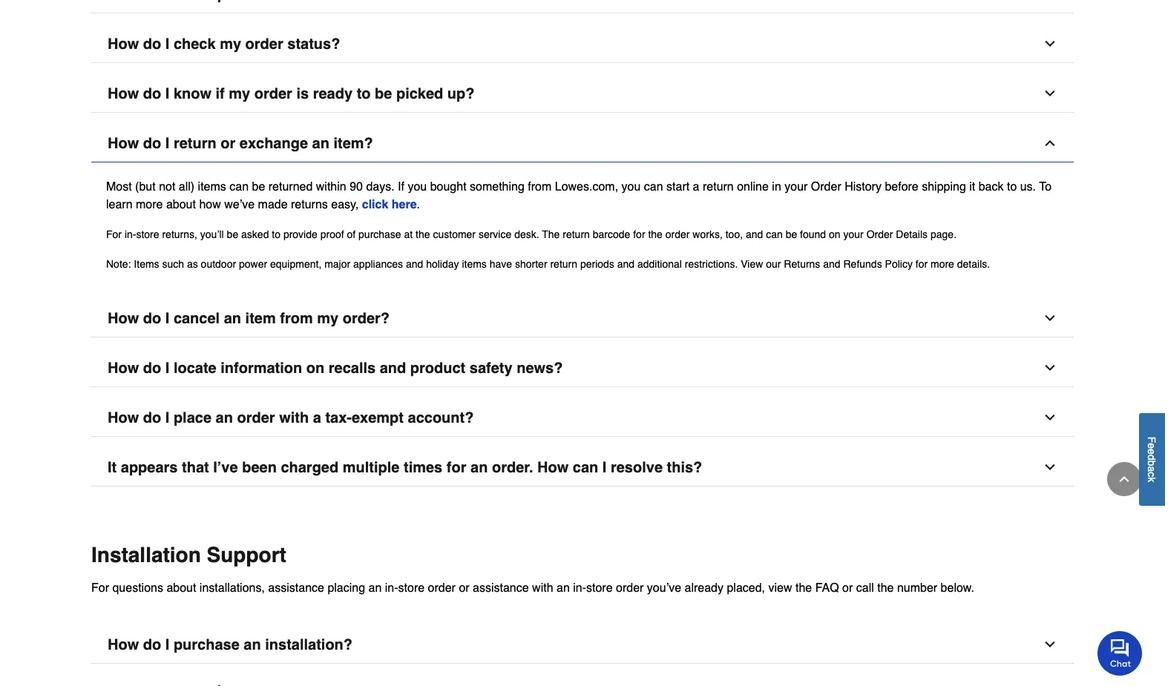 Task type: locate. For each thing, give the bounding box(es) containing it.
chevron up image
[[1043, 136, 1058, 151], [1117, 472, 1132, 487]]

an left item
[[224, 310, 241, 327]]

3 chevron down image from the top
[[1043, 638, 1058, 652]]

number
[[897, 581, 937, 594]]

2 chevron down image from the top
[[1043, 86, 1058, 101]]

to right ready
[[357, 85, 371, 102]]

scroll to top element
[[1107, 462, 1141, 496]]

items left have
[[462, 258, 487, 270]]

how up most
[[108, 135, 139, 152]]

0 horizontal spatial on
[[306, 360, 324, 377]]

0 vertical spatial chevron up image
[[1043, 136, 1058, 151]]

how do i purchase an installation?
[[108, 636, 353, 653]]

i for an
[[165, 135, 169, 152]]

my right check
[[220, 35, 241, 52]]

1 horizontal spatial on
[[829, 228, 841, 240]]

note: items such as outdoor power equipment, major appliances and holiday items have shorter return periods and additional restrictions. view our returns and refunds policy for more details.
[[106, 258, 990, 270]]

of
[[347, 228, 356, 240]]

2 vertical spatial chevron down image
[[1043, 638, 1058, 652]]

0 vertical spatial your
[[785, 179, 808, 193]]

1 vertical spatial chevron down image
[[1043, 460, 1058, 475]]

1 horizontal spatial assistance
[[473, 581, 529, 594]]

0 horizontal spatial more
[[136, 197, 163, 211]]

chevron down image inside how do i check my order status? button
[[1043, 36, 1058, 51]]

be inside most (but not all) items can be returned within 90 days. if you bought something from lowes.com, you can start a return online in your order history before shipping it back to us. to learn more about how we've made returns easy,
[[252, 179, 265, 193]]

1 horizontal spatial to
[[357, 85, 371, 102]]

do
[[143, 35, 161, 52], [143, 85, 161, 102], [143, 135, 161, 152], [143, 310, 161, 327], [143, 360, 161, 377], [143, 409, 161, 426], [143, 636, 161, 653]]

do left place
[[143, 409, 161, 426]]

chevron down image for ready
[[1043, 86, 1058, 101]]

can down 'how do i place an order with a tax-exempt account?' button
[[573, 459, 598, 476]]

0 horizontal spatial for
[[447, 459, 466, 476]]

with up how do i purchase an installation? button
[[532, 581, 553, 594]]

how do i cancel an item from my order? button
[[91, 300, 1074, 338]]

0 vertical spatial purchase
[[358, 228, 401, 240]]

items up how
[[198, 179, 226, 193]]

refunds
[[843, 258, 882, 270]]

chevron down image
[[1043, 410, 1058, 425], [1043, 460, 1058, 475], [1043, 638, 1058, 652]]

i inside how do i know if my order is ready to be picked up? button
[[165, 85, 169, 102]]

0 vertical spatial with
[[279, 409, 309, 426]]

on left recalls
[[306, 360, 324, 377]]

be left picked
[[375, 85, 392, 102]]

on right found
[[829, 228, 841, 240]]

for right 'barcode'
[[633, 228, 645, 240]]

in- down learn
[[125, 228, 136, 240]]

i inside how do i cancel an item from my order? button
[[165, 310, 169, 327]]

in-
[[125, 228, 136, 240], [385, 581, 398, 594], [573, 581, 586, 594]]

i for status?
[[165, 35, 169, 52]]

the right view
[[796, 581, 812, 594]]

do up (but
[[143, 135, 161, 152]]

store up how do i purchase an installation? button
[[586, 581, 613, 594]]

be left found
[[786, 228, 797, 240]]

status?
[[287, 35, 340, 52]]

items inside most (but not all) items can be returned within 90 days. if you bought something from lowes.com, you can start a return online in your order history before shipping it back to us. to learn more about how we've made returns easy,
[[198, 179, 226, 193]]

for right the times
[[447, 459, 466, 476]]

locate
[[174, 360, 216, 377]]

us.
[[1020, 179, 1036, 193]]

for left questions
[[91, 581, 109, 594]]

purchase right of
[[358, 228, 401, 240]]

2 horizontal spatial in-
[[573, 581, 586, 594]]

how down note:
[[108, 310, 139, 327]]

e
[[1146, 443, 1158, 449], [1146, 449, 1158, 455]]

return inside most (but not all) items can be returned within 90 days. if you bought something from lowes.com, you can start a return online in your order history before shipping it back to us. to learn more about how we've made returns easy,
[[703, 179, 734, 193]]

0 horizontal spatial chevron up image
[[1043, 136, 1058, 151]]

and right returns
[[823, 258, 841, 270]]

service
[[479, 228, 512, 240]]

chevron up image left k
[[1117, 472, 1132, 487]]

not
[[159, 179, 175, 193]]

4 do from the top
[[143, 310, 161, 327]]

the
[[416, 228, 430, 240], [648, 228, 663, 240], [796, 581, 812, 594], [877, 581, 894, 594]]

do left the locate
[[143, 360, 161, 377]]

0 horizontal spatial with
[[279, 409, 309, 426]]

you've
[[647, 581, 681, 594]]

1 horizontal spatial purchase
[[358, 228, 401, 240]]

2 vertical spatial to
[[272, 228, 281, 240]]

history
[[845, 179, 882, 193]]

order
[[811, 179, 841, 193], [867, 228, 893, 240]]

about inside most (but not all) items can be returned within 90 days. if you bought something from lowes.com, you can start a return online in your order history before shipping it back to us. to learn more about how we've made returns easy,
[[166, 197, 196, 211]]

1 horizontal spatial items
[[462, 258, 487, 270]]

assistance
[[268, 581, 324, 594], [473, 581, 529, 594]]

how do i check my order status? button
[[91, 25, 1074, 63]]

an up how do i purchase an installation? button
[[557, 581, 570, 594]]

i've
[[213, 459, 238, 476]]

1 horizontal spatial chevron up image
[[1117, 472, 1132, 487]]

more inside most (but not all) items can be returned within 90 days. if you bought something from lowes.com, you can start a return online in your order history before shipping it back to us. to learn more about how we've made returns easy,
[[136, 197, 163, 211]]

you right if
[[408, 179, 427, 193]]

bought
[[430, 179, 467, 193]]

appliances
[[353, 258, 403, 270]]

1 vertical spatial on
[[306, 360, 324, 377]]

1 vertical spatial chevron up image
[[1117, 472, 1132, 487]]

an right place
[[216, 409, 233, 426]]

how left check
[[108, 35, 139, 52]]

a inside most (but not all) items can be returned within 90 days. if you bought something from lowes.com, you can start a return online in your order history before shipping it back to us. to learn more about how we've made returns easy,
[[693, 179, 699, 193]]

about down "installation support"
[[167, 581, 196, 594]]

in- right placing
[[385, 581, 398, 594]]

how do i place an order with a tax-exempt account?
[[108, 409, 474, 426]]

the right call
[[877, 581, 894, 594]]

e up d
[[1146, 443, 1158, 449]]

1 you from the left
[[408, 179, 427, 193]]

do left cancel
[[143, 310, 161, 327]]

how for how do i know if my order is ready to be picked up?
[[108, 85, 139, 102]]

0 horizontal spatial a
[[313, 409, 321, 426]]

chevron up image up to
[[1043, 136, 1058, 151]]

for right policy
[[916, 258, 928, 270]]

barcode
[[593, 228, 630, 240]]

an left item?
[[312, 135, 329, 152]]

0 horizontal spatial items
[[198, 179, 226, 193]]

you'll
[[200, 228, 224, 240]]

i for order
[[165, 85, 169, 102]]

to right asked
[[272, 228, 281, 240]]

a
[[693, 179, 699, 193], [313, 409, 321, 426], [1146, 466, 1158, 472]]

it
[[969, 179, 975, 193]]

2 horizontal spatial or
[[842, 581, 853, 594]]

0 horizontal spatial order
[[811, 179, 841, 193]]

0 horizontal spatial purchase
[[174, 636, 240, 653]]

how do i know if my order is ready to be picked up?
[[108, 85, 475, 102]]

return up all) at the left top
[[174, 135, 216, 152]]

to
[[357, 85, 371, 102], [1007, 179, 1017, 193], [272, 228, 281, 240]]

1 vertical spatial your
[[843, 228, 864, 240]]

how left the locate
[[108, 360, 139, 377]]

chevron down image inside 'how do i place an order with a tax-exempt account?' button
[[1043, 410, 1058, 425]]

0 vertical spatial from
[[528, 179, 552, 193]]

store
[[136, 228, 159, 240], [398, 581, 425, 594], [586, 581, 613, 594]]

purchase inside button
[[174, 636, 240, 653]]

from right item
[[280, 310, 313, 327]]

a up k
[[1146, 466, 1158, 472]]

be
[[375, 85, 392, 102], [252, 179, 265, 193], [227, 228, 238, 240], [786, 228, 797, 240]]

purchase down 'installations,'
[[174, 636, 240, 653]]

chevron down image inside it appears that i've been charged multiple times for an order. how can i resolve this? button
[[1043, 460, 1058, 475]]

to left us.
[[1007, 179, 1017, 193]]

an left installation?
[[244, 636, 261, 653]]

1 vertical spatial a
[[313, 409, 321, 426]]

within
[[316, 179, 346, 193]]

1 vertical spatial for
[[91, 581, 109, 594]]

shipping
[[922, 179, 966, 193]]

from right something
[[528, 179, 552, 193]]

do for purchase
[[143, 636, 161, 653]]

items
[[198, 179, 226, 193], [462, 258, 487, 270]]

installation support
[[91, 543, 286, 567]]

1 assistance from the left
[[268, 581, 324, 594]]

i inside the how do i locate information on recalls and product safety news? button
[[165, 360, 169, 377]]

2 horizontal spatial for
[[916, 258, 928, 270]]

be up made
[[252, 179, 265, 193]]

you right lowes.com,
[[622, 179, 641, 193]]

call
[[856, 581, 874, 594]]

placing
[[328, 581, 365, 594]]

0 horizontal spatial or
[[221, 135, 235, 152]]

the up additional in the top right of the page
[[648, 228, 663, 240]]

return inside button
[[174, 135, 216, 152]]

view
[[768, 581, 792, 594]]

i inside how do i check my order status? button
[[165, 35, 169, 52]]

0 vertical spatial items
[[198, 179, 226, 193]]

for in-store returns, you'll be asked to provide proof of purchase at the customer service desk. the return barcode for the order works, too, and can be found on your order details page.
[[106, 228, 957, 240]]

how do i check my order status?
[[108, 35, 340, 52]]

your up 'refunds'
[[843, 228, 864, 240]]

1 vertical spatial order
[[867, 228, 893, 240]]

f
[[1146, 437, 1158, 443]]

1 horizontal spatial store
[[398, 581, 425, 594]]

0 vertical spatial to
[[357, 85, 371, 102]]

for
[[633, 228, 645, 240], [916, 258, 928, 270], [447, 459, 466, 476]]

chevron down image inside the how do i locate information on recalls and product safety news? button
[[1043, 361, 1058, 376]]

picked
[[396, 85, 443, 102]]

3 do from the top
[[143, 135, 161, 152]]

7 do from the top
[[143, 636, 161, 653]]

or
[[221, 135, 235, 152], [459, 581, 469, 594], [842, 581, 853, 594]]

2 chevron down image from the top
[[1043, 460, 1058, 475]]

with
[[279, 409, 309, 426], [532, 581, 553, 594]]

up?
[[447, 85, 475, 102]]

a inside button
[[1146, 466, 1158, 472]]

1 horizontal spatial with
[[532, 581, 553, 594]]

about down all) at the left top
[[166, 197, 196, 211]]

0 vertical spatial for
[[106, 228, 122, 240]]

how for how do i cancel an item from my order?
[[108, 310, 139, 327]]

i for with
[[165, 409, 169, 426]]

return left online
[[703, 179, 734, 193]]

more down (but
[[136, 197, 163, 211]]

details.
[[957, 258, 990, 270]]

0 horizontal spatial assistance
[[268, 581, 324, 594]]

2 do from the top
[[143, 85, 161, 102]]

my right if
[[229, 85, 250, 102]]

can inside button
[[573, 459, 598, 476]]

support
[[207, 543, 286, 567]]

and right recalls
[[380, 360, 406, 377]]

1 horizontal spatial a
[[693, 179, 699, 193]]

0 vertical spatial chevron down image
[[1043, 410, 1058, 425]]

2 horizontal spatial to
[[1007, 179, 1017, 193]]

how do i locate information on recalls and product safety news?
[[108, 360, 563, 377]]

0 vertical spatial about
[[166, 197, 196, 211]]

how left know
[[108, 85, 139, 102]]

order inside button
[[237, 409, 275, 426]]

3 chevron down image from the top
[[1043, 311, 1058, 326]]

how down questions
[[108, 636, 139, 653]]

chevron down image for product
[[1043, 361, 1058, 376]]

cancel
[[174, 310, 220, 327]]

more
[[136, 197, 163, 211], [931, 258, 954, 270]]

store right placing
[[398, 581, 425, 594]]

your right in
[[785, 179, 808, 193]]

do for locate
[[143, 360, 161, 377]]

chevron down image
[[1043, 36, 1058, 51], [1043, 86, 1058, 101], [1043, 311, 1058, 326], [1043, 361, 1058, 376]]

chevron down image inside how do i cancel an item from my order? button
[[1043, 311, 1058, 326]]

0 vertical spatial on
[[829, 228, 841, 240]]

order left 'details'
[[867, 228, 893, 240]]

0 vertical spatial order
[[811, 179, 841, 193]]

for for installation support
[[91, 581, 109, 594]]

1 chevron down image from the top
[[1043, 36, 1058, 51]]

learn
[[106, 197, 133, 211]]

do down questions
[[143, 636, 161, 653]]

1 vertical spatial to
[[1007, 179, 1017, 193]]

online
[[737, 179, 769, 193]]

how for how do i locate information on recalls and product safety news?
[[108, 360, 139, 377]]

my left order?
[[317, 310, 339, 327]]

more down page.
[[931, 258, 954, 270]]

2 vertical spatial for
[[447, 459, 466, 476]]

chevron up image inside scroll to top element
[[1117, 472, 1132, 487]]

my
[[220, 35, 241, 52], [229, 85, 250, 102], [317, 310, 339, 327]]

can left start
[[644, 179, 663, 193]]

how up it
[[108, 409, 139, 426]]

order inside most (but not all) items can be returned within 90 days. if you bought something from lowes.com, you can start a return online in your order history before shipping it back to us. to learn more about how we've made returns easy,
[[811, 179, 841, 193]]

be right you'll
[[227, 228, 238, 240]]

a left tax-
[[313, 409, 321, 426]]

your
[[785, 179, 808, 193], [843, 228, 864, 240]]

in- up how do i purchase an installation? button
[[573, 581, 586, 594]]

already
[[685, 581, 724, 594]]

4 chevron down image from the top
[[1043, 361, 1058, 376]]

1 horizontal spatial you
[[622, 179, 641, 193]]

how
[[108, 35, 139, 52], [108, 85, 139, 102], [108, 135, 139, 152], [108, 310, 139, 327], [108, 360, 139, 377], [108, 409, 139, 426], [537, 459, 569, 476], [108, 636, 139, 653]]

and right periods
[[617, 258, 635, 270]]

1 vertical spatial with
[[532, 581, 553, 594]]

1 horizontal spatial from
[[528, 179, 552, 193]]

chat invite button image
[[1098, 631, 1143, 676]]

store up items
[[136, 228, 159, 240]]

d
[[1146, 455, 1158, 460]]

1 chevron down image from the top
[[1043, 410, 1058, 425]]

5 do from the top
[[143, 360, 161, 377]]

b
[[1146, 460, 1158, 466]]

order
[[245, 35, 283, 52], [254, 85, 292, 102], [666, 228, 690, 240], [237, 409, 275, 426], [428, 581, 456, 594], [616, 581, 644, 594]]

e up 'b'
[[1146, 449, 1158, 455]]

i inside how do i return or exchange an item? button
[[165, 135, 169, 152]]

0 horizontal spatial from
[[280, 310, 313, 327]]

returns,
[[162, 228, 197, 240]]

recalls
[[329, 360, 376, 377]]

order left history
[[811, 179, 841, 193]]

do for place
[[143, 409, 161, 426]]

returned
[[268, 179, 313, 193]]

0 horizontal spatial in-
[[125, 228, 136, 240]]

safety
[[470, 360, 513, 377]]

2 vertical spatial my
[[317, 310, 339, 327]]

for up note:
[[106, 228, 122, 240]]

with left tax-
[[279, 409, 309, 426]]

1 vertical spatial from
[[280, 310, 313, 327]]

0 horizontal spatial your
[[785, 179, 808, 193]]

6 do from the top
[[143, 409, 161, 426]]

how for how do i purchase an installation?
[[108, 636, 139, 653]]

2 horizontal spatial a
[[1146, 466, 1158, 472]]

shorter
[[515, 258, 547, 270]]

1 do from the top
[[143, 35, 161, 52]]

how
[[199, 197, 221, 211]]

0 vertical spatial a
[[693, 179, 699, 193]]

1 horizontal spatial more
[[931, 258, 954, 270]]

i inside 'how do i place an order with a tax-exempt account?' button
[[165, 409, 169, 426]]

do left know
[[143, 85, 161, 102]]

2 vertical spatial a
[[1146, 466, 1158, 472]]

0 vertical spatial more
[[136, 197, 163, 211]]

be inside button
[[375, 85, 392, 102]]

do left check
[[143, 35, 161, 52]]

questions
[[112, 581, 163, 594]]

below.
[[941, 581, 974, 594]]

0 horizontal spatial you
[[408, 179, 427, 193]]

1 horizontal spatial for
[[633, 228, 645, 240]]

chevron down image inside how do i know if my order is ready to be picked up? button
[[1043, 86, 1058, 101]]

with inside button
[[279, 409, 309, 426]]

returns
[[291, 197, 328, 211]]

a right start
[[693, 179, 699, 193]]

made
[[258, 197, 288, 211]]

1 vertical spatial purchase
[[174, 636, 240, 653]]

for inside button
[[447, 459, 466, 476]]

1 horizontal spatial order
[[867, 228, 893, 240]]



Task type: describe. For each thing, give the bounding box(es) containing it.
or inside button
[[221, 135, 235, 152]]

at
[[404, 228, 413, 240]]

how do i know if my order is ready to be picked up? button
[[91, 75, 1074, 113]]

1 vertical spatial more
[[931, 258, 954, 270]]

before
[[885, 179, 919, 193]]

chevron down image for order.
[[1043, 460, 1058, 475]]

item
[[245, 310, 276, 327]]

easy,
[[331, 197, 359, 211]]

faq
[[815, 581, 839, 594]]

k
[[1146, 477, 1158, 482]]

i inside how do i purchase an installation? button
[[165, 636, 169, 653]]

installations,
[[200, 581, 265, 594]]

1 e from the top
[[1146, 443, 1158, 449]]

and right too,
[[746, 228, 763, 240]]

how do i place an order with a tax-exempt account? button
[[91, 399, 1074, 437]]

asked
[[241, 228, 269, 240]]

installation?
[[265, 636, 353, 653]]

here
[[392, 197, 417, 211]]

1 horizontal spatial your
[[843, 228, 864, 240]]

click here .
[[362, 197, 420, 211]]

that
[[182, 459, 209, 476]]

information
[[221, 360, 302, 377]]

how do i return or exchange an item? button
[[91, 125, 1074, 163]]

how do i return or exchange an item?
[[108, 135, 373, 152]]

return right the the
[[563, 228, 590, 240]]

how for how do i return or exchange an item?
[[108, 135, 139, 152]]

it appears that i've been charged multiple times for an order. how can i resolve this?
[[108, 459, 702, 476]]

the
[[542, 228, 560, 240]]

i for from
[[165, 310, 169, 327]]

returns
[[784, 258, 820, 270]]

the right at
[[416, 228, 430, 240]]

1 vertical spatial for
[[916, 258, 928, 270]]

multiple
[[343, 459, 400, 476]]

major
[[324, 258, 350, 270]]

can up we've
[[230, 179, 249, 193]]

order.
[[492, 459, 533, 476]]

as
[[187, 258, 198, 270]]

desk.
[[514, 228, 539, 240]]

return right 'shorter'
[[550, 258, 577, 270]]

proof
[[320, 228, 344, 240]]

to inside most (but not all) items can be returned within 90 days. if you bought something from lowes.com, you can start a return online in your order history before shipping it back to us. to learn more about how we've made returns easy,
[[1007, 179, 1017, 193]]

chevron down image for order?
[[1043, 311, 1058, 326]]

all)
[[179, 179, 195, 193]]

equipment,
[[270, 258, 322, 270]]

resolve
[[611, 459, 663, 476]]

a inside button
[[313, 409, 321, 426]]

view
[[741, 258, 763, 270]]

(but
[[135, 179, 156, 193]]

f e e d b a c k button
[[1139, 413, 1165, 506]]

0 horizontal spatial to
[[272, 228, 281, 240]]

2 assistance from the left
[[473, 581, 529, 594]]

f e e d b a c k
[[1146, 437, 1158, 482]]

can up 'our'
[[766, 228, 783, 240]]

your inside most (but not all) items can be returned within 90 days. if you bought something from lowes.com, you can start a return online in your order history before shipping it back to us. to learn more about how we've made returns easy,
[[785, 179, 808, 193]]

from inside most (but not all) items can be returned within 90 days. if you bought something from lowes.com, you can start a return online in your order history before shipping it back to us. to learn more about how we've made returns easy,
[[528, 179, 552, 193]]

details
[[896, 228, 928, 240]]

from inside how do i cancel an item from my order? button
[[280, 310, 313, 327]]

days.
[[366, 179, 395, 193]]

an left order.
[[471, 459, 488, 476]]

1 vertical spatial my
[[229, 85, 250, 102]]

policy
[[885, 258, 913, 270]]

i for recalls
[[165, 360, 169, 377]]

been
[[242, 459, 277, 476]]

and left holiday
[[406, 258, 423, 270]]

to
[[1039, 179, 1052, 193]]

is
[[296, 85, 309, 102]]

.
[[417, 197, 420, 211]]

most (but not all) items can be returned within 90 days. if you bought something from lowes.com, you can start a return online in your order history before shipping it back to us. to learn more about how we've made returns easy,
[[106, 179, 1052, 211]]

exchange
[[240, 135, 308, 152]]

i inside it appears that i've been charged multiple times for an order. how can i resolve this? button
[[603, 459, 607, 476]]

chevron up image inside how do i return or exchange an item? button
[[1043, 136, 1058, 151]]

account?
[[408, 409, 474, 426]]

and inside button
[[380, 360, 406, 377]]

we've
[[224, 197, 255, 211]]

2 e from the top
[[1146, 449, 1158, 455]]

how do i locate information on recalls and product safety news? button
[[91, 350, 1074, 387]]

1 horizontal spatial or
[[459, 581, 469, 594]]

page.
[[931, 228, 957, 240]]

this?
[[667, 459, 702, 476]]

click here link
[[362, 197, 417, 211]]

provide
[[283, 228, 317, 240]]

news?
[[517, 360, 563, 377]]

how for how do i check my order status?
[[108, 35, 139, 52]]

most
[[106, 179, 132, 193]]

in
[[772, 179, 781, 193]]

how do i cancel an item from my order?
[[108, 310, 390, 327]]

0 vertical spatial my
[[220, 35, 241, 52]]

do for know
[[143, 85, 161, 102]]

ready
[[313, 85, 353, 102]]

0 horizontal spatial store
[[136, 228, 159, 240]]

click
[[362, 197, 388, 211]]

lowes.com,
[[555, 179, 618, 193]]

start
[[666, 179, 690, 193]]

restrictions.
[[685, 258, 738, 270]]

on inside button
[[306, 360, 324, 377]]

1 vertical spatial items
[[462, 258, 487, 270]]

outdoor
[[201, 258, 236, 270]]

my inside button
[[317, 310, 339, 327]]

installation
[[91, 543, 201, 567]]

2 you from the left
[[622, 179, 641, 193]]

do for cancel
[[143, 310, 161, 327]]

item?
[[334, 135, 373, 152]]

1 horizontal spatial in-
[[385, 581, 398, 594]]

c
[[1146, 472, 1158, 477]]

do for check
[[143, 35, 161, 52]]

do for return
[[143, 135, 161, 152]]

placed,
[[727, 581, 765, 594]]

such
[[162, 258, 184, 270]]

back
[[979, 179, 1004, 193]]

something
[[470, 179, 525, 193]]

2 horizontal spatial store
[[586, 581, 613, 594]]

charged
[[281, 459, 339, 476]]

if
[[216, 85, 225, 102]]

for for most (but not all) items can be returned within 90 days. if you bought something from lowes.com, you can start a return online in your order history before shipping it back to us. to learn more about how we've made returns easy,
[[106, 228, 122, 240]]

for questions about installations, assistance placing an in-store order or assistance with an in-store order you've already placed, view the faq or call the number below.
[[91, 581, 974, 594]]

check
[[174, 35, 216, 52]]

0 vertical spatial for
[[633, 228, 645, 240]]

items
[[134, 258, 159, 270]]

tax-
[[325, 409, 352, 426]]

chevron down image inside how do i purchase an installation? button
[[1043, 638, 1058, 652]]

an right placing
[[369, 581, 382, 594]]

chevron down image for account?
[[1043, 410, 1058, 425]]

how for how do i place an order with a tax-exempt account?
[[108, 409, 139, 426]]

1 vertical spatial about
[[167, 581, 196, 594]]

to inside button
[[357, 85, 371, 102]]

90
[[350, 179, 363, 193]]

customer
[[433, 228, 476, 240]]

found
[[800, 228, 826, 240]]

exempt
[[352, 409, 404, 426]]

how right order.
[[537, 459, 569, 476]]



Task type: vqa. For each thing, say whether or not it's contained in the screenshot.
the item?
yes



